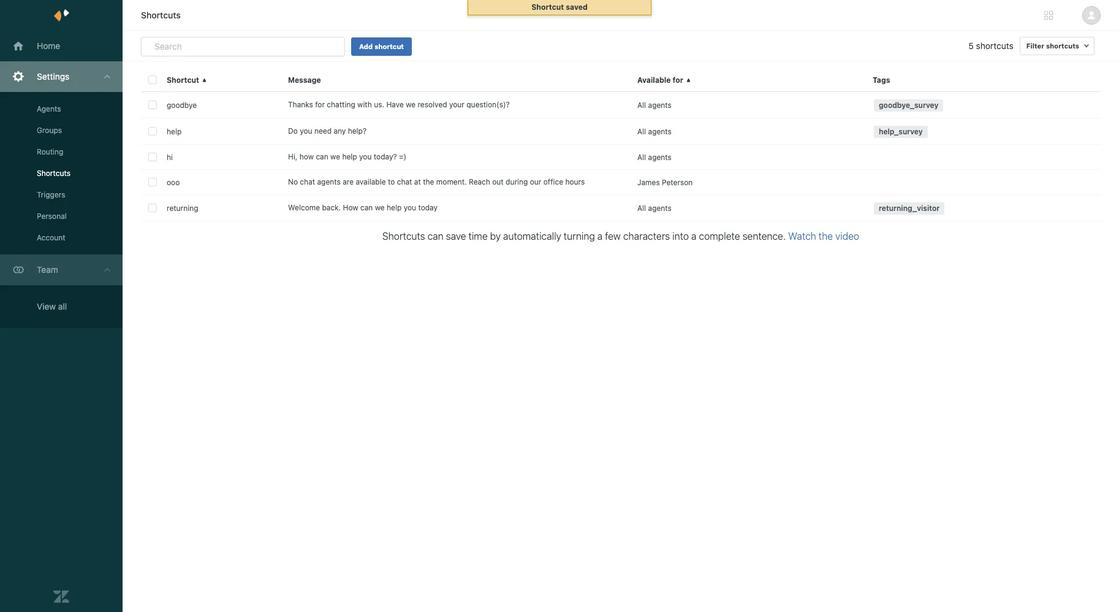 Task type: locate. For each thing, give the bounding box(es) containing it.
shortcuts for filter shortcuts
[[1047, 42, 1080, 50]]

row containing hi, how can we help you today? =)
[[141, 145, 1102, 170]]

the left video
[[819, 231, 834, 242]]

a left few
[[598, 231, 603, 242]]

for for thanks
[[315, 100, 325, 109]]

shortcuts right 5
[[977, 40, 1014, 51]]

the right at at the top left
[[423, 177, 435, 186]]

1 horizontal spatial we
[[375, 203, 385, 212]]

all agents for goodbye_survey
[[638, 100, 672, 109]]

0 horizontal spatial we
[[331, 152, 340, 161]]

saved
[[566, 2, 588, 12]]

shortcut for shortcut
[[167, 75, 199, 84]]

0 horizontal spatial shortcuts
[[977, 40, 1014, 51]]

1 vertical spatial can
[[361, 203, 373, 212]]

4 all agents from the top
[[638, 203, 672, 213]]

by
[[490, 231, 501, 242]]

help_survey
[[880, 127, 924, 136]]

2 horizontal spatial can
[[428, 231, 444, 242]]

0 horizontal spatial a
[[598, 231, 603, 242]]

1 horizontal spatial help
[[342, 152, 357, 161]]

1 all agents cell from the top
[[630, 92, 866, 118]]

all for resolved
[[638, 100, 647, 109]]

0 horizontal spatial for
[[315, 100, 325, 109]]

available
[[638, 75, 671, 84]]

2 vertical spatial help
[[387, 203, 402, 212]]

4 all from the top
[[638, 203, 647, 213]]

chat left at at the top left
[[397, 177, 412, 186]]

agents for goodbye_survey
[[649, 100, 672, 109]]

a right into
[[692, 231, 697, 242]]

any
[[334, 126, 346, 136]]

can
[[316, 152, 329, 161], [361, 203, 373, 212], [428, 231, 444, 242]]

0 horizontal spatial you
[[300, 126, 313, 136]]

6 row from the top
[[141, 195, 1102, 221]]

2 horizontal spatial we
[[406, 100, 416, 109]]

2 all agents cell from the top
[[630, 118, 866, 144]]

your
[[450, 100, 465, 109]]

hi,
[[288, 152, 298, 161]]

shortcuts for 5 shortcuts
[[977, 40, 1014, 51]]

available for
[[638, 75, 684, 84]]

0 vertical spatial help
[[167, 127, 182, 136]]

all agents cell for goodbye_survey
[[630, 92, 866, 118]]

2 row from the top
[[141, 92, 1102, 118]]

0 horizontal spatial help
[[167, 127, 182, 136]]

1 cell from the top
[[866, 145, 1102, 169]]

are
[[343, 177, 354, 186]]

all agents cell
[[630, 92, 866, 118], [630, 118, 866, 144], [630, 145, 866, 169], [630, 195, 866, 221]]

for for available
[[673, 75, 684, 84]]

1 horizontal spatial the
[[819, 231, 834, 242]]

agents
[[649, 100, 672, 109], [649, 127, 672, 136], [649, 152, 672, 162], [317, 177, 341, 186], [649, 203, 672, 213]]

no chat agents are available to chat at the moment. reach out during our office hours
[[288, 177, 585, 186]]

1 row from the top
[[141, 67, 1102, 92]]

james peterson cell
[[630, 170, 866, 194]]

1 horizontal spatial shortcut
[[532, 2, 564, 12]]

to
[[388, 177, 395, 186]]

into
[[673, 231, 689, 242]]

3 all from the top
[[638, 152, 647, 162]]

back.
[[322, 203, 341, 212]]

all agents
[[638, 100, 672, 109], [638, 127, 672, 136], [638, 152, 672, 162], [638, 203, 672, 213]]

2 all agents from the top
[[638, 127, 672, 136]]

2 cell from the top
[[866, 170, 1102, 194]]

0 horizontal spatial can
[[316, 152, 329, 161]]

shortcut up goodbye
[[167, 75, 199, 84]]

all
[[58, 301, 67, 312]]

you right 'do'
[[300, 126, 313, 136]]

2 horizontal spatial shortcuts
[[383, 231, 425, 242]]

chat
[[300, 177, 315, 186], [397, 177, 412, 186]]

1 vertical spatial we
[[331, 152, 340, 161]]

5 row from the top
[[141, 170, 1102, 195]]

today?
[[374, 152, 397, 161]]

0 vertical spatial shortcut
[[532, 2, 564, 12]]

row
[[141, 67, 1102, 92], [141, 92, 1102, 118], [141, 118, 1102, 145], [141, 145, 1102, 170], [141, 170, 1102, 195], [141, 195, 1102, 221]]

shortcut saved
[[532, 2, 588, 12]]

thanks for chatting with us. have we resolved your question(s)?
[[288, 100, 510, 109]]

for right "thanks"
[[315, 100, 325, 109]]

how
[[300, 152, 314, 161]]

the inside 'row'
[[423, 177, 435, 186]]

help?
[[348, 126, 367, 136]]

all
[[638, 100, 647, 109], [638, 127, 647, 136], [638, 152, 647, 162], [638, 203, 647, 213]]

0 vertical spatial for
[[673, 75, 684, 84]]

returning
[[167, 203, 198, 213]]

we
[[406, 100, 416, 109], [331, 152, 340, 161], [375, 203, 385, 212]]

3 all agents from the top
[[638, 152, 672, 162]]

filter shortcuts button
[[1020, 37, 1095, 55]]

for inside column header
[[673, 75, 684, 84]]

2 vertical spatial we
[[375, 203, 385, 212]]

row containing no chat agents are available to chat at the moment. reach out during our office hours
[[141, 170, 1102, 195]]

chatting
[[327, 100, 356, 109]]

shortcut column header
[[159, 67, 281, 92]]

cell for agents
[[866, 145, 1102, 169]]

message column header
[[281, 67, 630, 92]]

cell
[[866, 145, 1102, 169], [866, 170, 1102, 194]]

shortcut
[[375, 42, 404, 50]]

cell for peterson
[[866, 170, 1102, 194]]

0 horizontal spatial shortcut
[[167, 75, 199, 84]]

table
[[141, 67, 1111, 612]]

all agents cell for help_survey
[[630, 118, 866, 144]]

shortcut left saved
[[532, 2, 564, 12]]

personal
[[37, 212, 67, 221]]

shortcuts
[[141, 10, 181, 20], [37, 169, 71, 178], [383, 231, 425, 242]]

we down 'any'
[[331, 152, 340, 161]]

0 horizontal spatial the
[[423, 177, 435, 186]]

1 horizontal spatial chat
[[397, 177, 412, 186]]

all agents for returning_visitor
[[638, 203, 672, 213]]

for right available
[[673, 75, 684, 84]]

question(s)?
[[467, 100, 510, 109]]

shortcuts
[[977, 40, 1014, 51], [1047, 42, 1080, 50]]

1 vertical spatial cell
[[866, 170, 1102, 194]]

for
[[673, 75, 684, 84], [315, 100, 325, 109]]

3 row from the top
[[141, 118, 1102, 145]]

0 vertical spatial the
[[423, 177, 435, 186]]

shortcuts can save time by automatically turning a few characters into a complete sentence. watch the video
[[383, 231, 860, 242]]

1 horizontal spatial shortcuts
[[1047, 42, 1080, 50]]

account
[[37, 233, 65, 242]]

1 a from the left
[[598, 231, 603, 242]]

all for =)
[[638, 152, 647, 162]]

you left today? on the left
[[359, 152, 372, 161]]

hours
[[566, 177, 585, 186]]

1 horizontal spatial for
[[673, 75, 684, 84]]

1 vertical spatial you
[[359, 152, 372, 161]]

0 horizontal spatial chat
[[300, 177, 315, 186]]

shortcut inside column header
[[167, 75, 199, 84]]

peterson
[[662, 178, 693, 187]]

all agents cell for returning_visitor
[[630, 195, 866, 221]]

1 all from the top
[[638, 100, 647, 109]]

1 horizontal spatial you
[[359, 152, 372, 161]]

groups
[[37, 126, 62, 135]]

available for column header
[[630, 67, 866, 92]]

routing
[[37, 147, 63, 156]]

shortcuts inside filter shortcuts button
[[1047, 42, 1080, 50]]

1 vertical spatial shortcuts
[[37, 169, 71, 178]]

moment.
[[437, 177, 467, 186]]

help down to
[[387, 203, 402, 212]]

row containing shortcut
[[141, 67, 1102, 92]]

message
[[288, 75, 321, 84]]

chat right no
[[300, 177, 315, 186]]

2 a from the left
[[692, 231, 697, 242]]

goodbye
[[167, 100, 197, 109]]

we right have
[[406, 100, 416, 109]]

shortcut
[[532, 2, 564, 12], [167, 75, 199, 84]]

the
[[423, 177, 435, 186], [819, 231, 834, 242]]

0 vertical spatial cell
[[866, 145, 1102, 169]]

1 horizontal spatial a
[[692, 231, 697, 242]]

you
[[300, 126, 313, 136], [359, 152, 372, 161], [404, 203, 416, 212]]

turning
[[564, 231, 595, 242]]

shortcuts right filter
[[1047, 42, 1080, 50]]

we down available
[[375, 203, 385, 212]]

all agents for help_survey
[[638, 127, 672, 136]]

help
[[167, 127, 182, 136], [342, 152, 357, 161], [387, 203, 402, 212]]

help up are
[[342, 152, 357, 161]]

you left today
[[404, 203, 416, 212]]

filter
[[1027, 42, 1045, 50]]

help up hi
[[167, 127, 182, 136]]

=)
[[399, 152, 407, 161]]

a
[[598, 231, 603, 242], [692, 231, 697, 242]]

0 vertical spatial we
[[406, 100, 416, 109]]

Search field
[[155, 41, 323, 52]]

4 row from the top
[[141, 145, 1102, 170]]

1 vertical spatial shortcut
[[167, 75, 199, 84]]

tags column header
[[866, 67, 1102, 92]]

2 vertical spatial you
[[404, 203, 416, 212]]

view all
[[37, 301, 67, 312]]

4 all agents cell from the top
[[630, 195, 866, 221]]

out
[[493, 177, 504, 186]]

do
[[288, 126, 298, 136]]

2 vertical spatial can
[[428, 231, 444, 242]]

0 horizontal spatial shortcuts
[[37, 169, 71, 178]]

1 vertical spatial for
[[315, 100, 325, 109]]

0 vertical spatial shortcuts
[[141, 10, 181, 20]]

5 shortcuts
[[969, 40, 1014, 51]]

1 all agents from the top
[[638, 100, 672, 109]]



Task type: describe. For each thing, give the bounding box(es) containing it.
automatically
[[504, 231, 562, 242]]

row containing do you need any help?
[[141, 118, 1102, 145]]

add shortcut
[[359, 42, 404, 50]]

at
[[415, 177, 421, 186]]

add
[[359, 42, 373, 50]]

us.
[[374, 100, 385, 109]]

watch
[[789, 231, 817, 242]]

available
[[356, 177, 386, 186]]

agents for help_survey
[[649, 127, 672, 136]]

save
[[446, 231, 466, 242]]

all for today
[[638, 203, 647, 213]]

james
[[638, 178, 660, 187]]

welcome back. how can we help you today
[[288, 203, 438, 212]]

tags
[[873, 75, 891, 84]]

team
[[37, 264, 58, 275]]

home
[[37, 40, 60, 51]]

triggers
[[37, 190, 65, 199]]

reach
[[469, 177, 491, 186]]

today
[[419, 203, 438, 212]]

2 horizontal spatial you
[[404, 203, 416, 212]]

0 vertical spatial you
[[300, 126, 313, 136]]

watch the video link
[[789, 231, 860, 242]]

james peterson
[[638, 178, 693, 187]]

during
[[506, 177, 528, 186]]

few
[[605, 231, 621, 242]]

need
[[315, 126, 332, 136]]

shortcut for shortcut saved
[[532, 2, 564, 12]]

time
[[469, 231, 488, 242]]

zendesk products image
[[1045, 11, 1054, 20]]

settings
[[37, 71, 70, 82]]

have
[[387, 100, 404, 109]]

2 horizontal spatial help
[[387, 203, 402, 212]]

do you need any help?
[[288, 126, 367, 136]]

1 horizontal spatial shortcuts
[[141, 10, 181, 20]]

goodbye_survey
[[880, 101, 939, 110]]

1 chat from the left
[[300, 177, 315, 186]]

resolved
[[418, 100, 447, 109]]

row containing welcome back. how can we help you today
[[141, 195, 1102, 221]]

row containing thanks for chatting with us. have we resolved your question(s)?
[[141, 92, 1102, 118]]

with
[[358, 100, 372, 109]]

video
[[836, 231, 860, 242]]

characters
[[624, 231, 671, 242]]

1 vertical spatial help
[[342, 152, 357, 161]]

2 vertical spatial shortcuts
[[383, 231, 425, 242]]

0 vertical spatial can
[[316, 152, 329, 161]]

returning_visitor
[[880, 204, 940, 213]]

view
[[37, 301, 56, 312]]

2 chat from the left
[[397, 177, 412, 186]]

agents for returning_visitor
[[649, 203, 672, 213]]

no
[[288, 177, 298, 186]]

welcome
[[288, 203, 320, 212]]

2 all from the top
[[638, 127, 647, 136]]

1 vertical spatial the
[[819, 231, 834, 242]]

3 all agents cell from the top
[[630, 145, 866, 169]]

add shortcut button
[[351, 37, 412, 56]]

hi, how can we help you today? =)
[[288, 152, 407, 161]]

how
[[343, 203, 359, 212]]

office
[[544, 177, 564, 186]]

filter shortcuts
[[1027, 42, 1080, 50]]

1 horizontal spatial can
[[361, 203, 373, 212]]

sentence.
[[743, 231, 786, 242]]

ooo
[[167, 178, 180, 187]]

table containing shortcuts can save time by automatically turning a few characters into a complete sentence.
[[141, 67, 1111, 612]]

agents
[[37, 104, 61, 113]]

5
[[969, 40, 974, 51]]

our
[[530, 177, 542, 186]]

thanks
[[288, 100, 313, 109]]

complete
[[699, 231, 741, 242]]

hi
[[167, 152, 173, 162]]



Task type: vqa. For each thing, say whether or not it's contained in the screenshot.
"your"
yes



